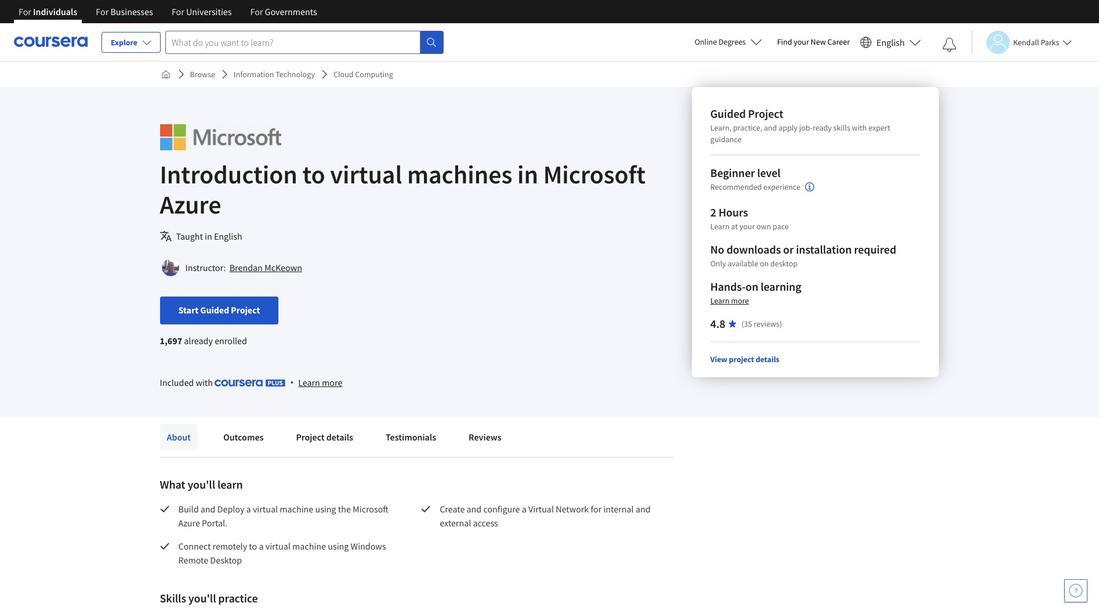 Task type: locate. For each thing, give the bounding box(es) containing it.
0 vertical spatial on
[[760, 258, 769, 269]]

english right career
[[877, 36, 905, 48]]

1 vertical spatial english
[[214, 230, 242, 242]]

recommended
[[711, 182, 762, 192]]

reviews
[[469, 431, 502, 443]]

0 vertical spatial with
[[852, 122, 868, 133]]

using for the
[[315, 503, 336, 515]]

in
[[518, 158, 539, 190], [205, 230, 212, 242]]

machine
[[280, 503, 314, 515], [293, 540, 326, 552]]

learn more link
[[711, 295, 750, 306], [298, 376, 343, 389]]

0 horizontal spatial details
[[327, 431, 353, 443]]

2 for from the left
[[96, 6, 109, 17]]

coursera plus image
[[215, 380, 286, 387]]

a right remotely
[[259, 540, 264, 552]]

1 vertical spatial you'll
[[189, 591, 216, 605]]

your inside the find your new career link
[[794, 37, 810, 47]]

1 horizontal spatial on
[[760, 258, 769, 269]]

0 vertical spatial project
[[749, 106, 784, 121]]

guided inside guided project learn, practice, and apply job-ready skills with expert guidance
[[711, 106, 746, 121]]

installation
[[797, 242, 852, 257]]

azure down "build"
[[178, 517, 200, 529]]

learn
[[711, 221, 730, 232], [711, 295, 730, 306], [298, 377, 320, 388]]

0 horizontal spatial your
[[740, 221, 755, 232]]

0 vertical spatial virtual
[[330, 158, 402, 190]]

machine inside build and deploy a virtual machine using the microsoft azure portal.
[[280, 503, 314, 515]]

virtual inside 'introduction to virtual machines in microsoft azure'
[[330, 158, 402, 190]]

0 vertical spatial more
[[732, 295, 750, 306]]

a inside connect remotely to a virtual machine using windows remote desktop
[[259, 540, 264, 552]]

for left universities
[[172, 6, 184, 17]]

machine for windows
[[293, 540, 326, 552]]

you'll right skills
[[189, 591, 216, 605]]

a left virtual
[[522, 503, 527, 515]]

0 vertical spatial in
[[518, 158, 539, 190]]

a inside build and deploy a virtual machine using the microsoft azure portal.
[[246, 503, 251, 515]]

you'll
[[188, 477, 215, 492], [189, 591, 216, 605]]

0 vertical spatial azure
[[160, 189, 221, 221]]

learn
[[218, 477, 243, 492]]

project inside button
[[231, 304, 260, 316]]

0 vertical spatial guided
[[711, 106, 746, 121]]

more right •
[[322, 377, 343, 388]]

0 horizontal spatial more
[[322, 377, 343, 388]]

0 horizontal spatial on
[[746, 279, 759, 294]]

1 vertical spatial learn
[[711, 295, 730, 306]]

reviews link
[[462, 424, 509, 450]]

machine down build and deploy a virtual machine using the microsoft azure portal.
[[293, 540, 326, 552]]

explore button
[[102, 32, 161, 53]]

None search field
[[165, 30, 444, 54]]

for left "individuals"
[[19, 6, 31, 17]]

using inside connect remotely to a virtual machine using windows remote desktop
[[328, 540, 349, 552]]

virtual inside connect remotely to a virtual machine using windows remote desktop
[[266, 540, 291, 552]]

0 vertical spatial machine
[[280, 503, 314, 515]]

more inside hands-on learning learn more
[[732, 295, 750, 306]]

included with
[[160, 377, 215, 388]]

banner navigation
[[9, 0, 327, 23]]

with inside guided project learn, practice, and apply job-ready skills with expert guidance
[[852, 122, 868, 133]]

1 horizontal spatial learn more link
[[711, 295, 750, 306]]

instructor: brendan mckeown
[[185, 262, 302, 273]]

0 vertical spatial to
[[303, 158, 325, 190]]

1 vertical spatial on
[[746, 279, 759, 294]]

0 horizontal spatial with
[[196, 377, 213, 388]]

details
[[756, 354, 780, 364], [327, 431, 353, 443]]

skills
[[834, 122, 851, 133]]

0 vertical spatial details
[[756, 354, 780, 364]]

1 for from the left
[[19, 6, 31, 17]]

a inside "create and configure a virtual network for internal and external access"
[[522, 503, 527, 515]]

introduction to virtual machines in microsoft azure
[[160, 158, 646, 221]]

1,697 already enrolled
[[160, 335, 247, 346]]

0 vertical spatial you'll
[[188, 477, 215, 492]]

using for windows
[[328, 540, 349, 552]]

for left businesses
[[96, 6, 109, 17]]

1 vertical spatial guided
[[200, 304, 229, 316]]

start
[[178, 304, 199, 316]]

and
[[764, 122, 778, 133], [201, 503, 216, 515], [467, 503, 482, 515], [636, 503, 651, 515]]

virtual inside build and deploy a virtual machine using the microsoft azure portal.
[[253, 503, 278, 515]]

using inside build and deploy a virtual machine using the microsoft azure portal.
[[315, 503, 336, 515]]

for for businesses
[[96, 6, 109, 17]]

1 vertical spatial to
[[249, 540, 257, 552]]

1 vertical spatial machine
[[293, 540, 326, 552]]

virtual for remote
[[266, 540, 291, 552]]

your inside 2 hours learn at your own pace
[[740, 221, 755, 232]]

1 vertical spatial azure
[[178, 517, 200, 529]]

kendall parks button
[[972, 30, 1073, 54]]

for governments
[[250, 6, 317, 17]]

1 horizontal spatial with
[[852, 122, 868, 133]]

with right skills
[[852, 122, 868, 133]]

access
[[473, 517, 498, 529]]

only
[[711, 258, 727, 269]]

1 vertical spatial with
[[196, 377, 213, 388]]

for for individuals
[[19, 6, 31, 17]]

cloud computing
[[334, 69, 393, 80]]

and right internal
[[636, 503, 651, 515]]

find
[[778, 37, 793, 47]]

4 for from the left
[[250, 6, 263, 17]]

1 vertical spatial virtual
[[253, 503, 278, 515]]

experience
[[764, 182, 801, 192]]

mckeown
[[265, 262, 302, 273]]

view
[[711, 354, 728, 364]]

guided right start
[[200, 304, 229, 316]]

1 horizontal spatial guided
[[711, 106, 746, 121]]

internal
[[604, 503, 634, 515]]

0 vertical spatial microsoft
[[544, 158, 646, 190]]

your right find
[[794, 37, 810, 47]]

0 vertical spatial learn more link
[[711, 295, 750, 306]]

guided inside start guided project button
[[200, 304, 229, 316]]

english up instructor: brendan mckeown
[[214, 230, 242, 242]]

3 for from the left
[[172, 6, 184, 17]]

beginner
[[711, 165, 755, 180]]

0 horizontal spatial learn more link
[[298, 376, 343, 389]]

businesses
[[111, 6, 153, 17]]

0 horizontal spatial project
[[231, 304, 260, 316]]

you'll up "build"
[[188, 477, 215, 492]]

english inside button
[[877, 36, 905, 48]]

1 horizontal spatial a
[[259, 540, 264, 552]]

details inside "link"
[[327, 431, 353, 443]]

a
[[246, 503, 251, 515], [522, 503, 527, 515], [259, 540, 264, 552]]

learn left at
[[711, 221, 730, 232]]

a right deploy at left
[[246, 503, 251, 515]]

2
[[711, 205, 717, 219]]

(35
[[742, 319, 753, 329]]

1 vertical spatial more
[[322, 377, 343, 388]]

machine inside connect remotely to a virtual machine using windows remote desktop
[[293, 540, 326, 552]]

view project details
[[711, 354, 780, 364]]

project
[[749, 106, 784, 121], [231, 304, 260, 316], [296, 431, 325, 443]]

1 horizontal spatial project
[[296, 431, 325, 443]]

azure up taught
[[160, 189, 221, 221]]

information technology link
[[229, 64, 320, 85]]

using left the
[[315, 503, 336, 515]]

project up enrolled
[[231, 304, 260, 316]]

and left apply
[[764, 122, 778, 133]]

1 vertical spatial details
[[327, 431, 353, 443]]

for universities
[[172, 6, 232, 17]]

1 horizontal spatial english
[[877, 36, 905, 48]]

practice
[[218, 591, 258, 605]]

your right at
[[740, 221, 755, 232]]

0 horizontal spatial in
[[205, 230, 212, 242]]

0 horizontal spatial a
[[246, 503, 251, 515]]

more down hands-
[[732, 295, 750, 306]]

1 horizontal spatial details
[[756, 354, 780, 364]]

degrees
[[719, 37, 746, 47]]

1 vertical spatial your
[[740, 221, 755, 232]]

on down 'available'
[[746, 279, 759, 294]]

0 vertical spatial english
[[877, 36, 905, 48]]

introduction
[[160, 158, 298, 190]]

desktop
[[210, 554, 242, 566]]

the
[[338, 503, 351, 515]]

a for configure
[[522, 503, 527, 515]]

1 horizontal spatial to
[[303, 158, 325, 190]]

windows
[[351, 540, 386, 552]]

microsoft
[[544, 158, 646, 190], [353, 503, 389, 515]]

in inside 'introduction to virtual machines in microsoft azure'
[[518, 158, 539, 190]]

1 vertical spatial microsoft
[[353, 503, 389, 515]]

0 horizontal spatial microsoft
[[353, 503, 389, 515]]

testimonials
[[386, 431, 437, 443]]

no
[[711, 242, 725, 257]]

what you'll learn
[[160, 477, 243, 492]]

on
[[760, 258, 769, 269], [746, 279, 759, 294]]

guided up learn,
[[711, 106, 746, 121]]

1 vertical spatial learn more link
[[298, 376, 343, 389]]

you'll for what
[[188, 477, 215, 492]]

create
[[440, 503, 465, 515]]

using
[[315, 503, 336, 515], [328, 540, 349, 552]]

1 horizontal spatial more
[[732, 295, 750, 306]]

using left windows
[[328, 540, 349, 552]]

0 vertical spatial learn
[[711, 221, 730, 232]]

or
[[784, 242, 794, 257]]

on down downloads
[[760, 258, 769, 269]]

2 vertical spatial project
[[296, 431, 325, 443]]

1 vertical spatial using
[[328, 540, 349, 552]]

for for governments
[[250, 6, 263, 17]]

2 horizontal spatial project
[[749, 106, 784, 121]]

create and configure a virtual network for internal and external access
[[440, 503, 653, 529]]

learn right •
[[298, 377, 320, 388]]

and up portal.
[[201, 503, 216, 515]]

machine up connect remotely to a virtual machine using windows remote desktop
[[280, 503, 314, 515]]

2 horizontal spatial a
[[522, 503, 527, 515]]

on inside hands-on learning learn more
[[746, 279, 759, 294]]

browse
[[190, 69, 215, 80]]

learn more link down hands-
[[711, 295, 750, 306]]

what
[[160, 477, 185, 492]]

0 horizontal spatial english
[[214, 230, 242, 242]]

0 vertical spatial your
[[794, 37, 810, 47]]

you'll for skills
[[189, 591, 216, 605]]

1 vertical spatial project
[[231, 304, 260, 316]]

brendan mckeown link
[[230, 262, 302, 273]]

and inside build and deploy a virtual machine using the microsoft azure portal.
[[201, 503, 216, 515]]

machine for the
[[280, 503, 314, 515]]

desktop
[[771, 258, 798, 269]]

2 vertical spatial virtual
[[266, 540, 291, 552]]

browse link
[[185, 64, 220, 85]]

(35 reviews)
[[742, 319, 783, 329]]

cloud
[[334, 69, 354, 80]]

0 vertical spatial using
[[315, 503, 336, 515]]

1 horizontal spatial your
[[794, 37, 810, 47]]

learn more link right •
[[298, 376, 343, 389]]

for left governments
[[250, 6, 263, 17]]

project up practice,
[[749, 106, 784, 121]]

learn down hands-
[[711, 295, 730, 306]]

0 horizontal spatial to
[[249, 540, 257, 552]]

1 horizontal spatial in
[[518, 158, 539, 190]]

learn inside • learn more
[[298, 377, 320, 388]]

information technology
[[234, 69, 315, 80]]

with right included
[[196, 377, 213, 388]]

2 vertical spatial learn
[[298, 377, 320, 388]]

cloud computing link
[[329, 64, 398, 85]]

career
[[828, 37, 850, 47]]

project down • learn more
[[296, 431, 325, 443]]

deploy
[[217, 503, 245, 515]]

virtual for microsoft
[[253, 503, 278, 515]]

0 horizontal spatial guided
[[200, 304, 229, 316]]

microsoft inside build and deploy a virtual machine using the microsoft azure portal.
[[353, 503, 389, 515]]

guided
[[711, 106, 746, 121], [200, 304, 229, 316]]

1 horizontal spatial microsoft
[[544, 158, 646, 190]]

learning
[[761, 279, 802, 294]]

online degrees
[[695, 37, 746, 47]]



Task type: vqa. For each thing, say whether or not it's contained in the screenshot.
topmost on
yes



Task type: describe. For each thing, give the bounding box(es) containing it.
guided project learn, practice, and apply job-ready skills with expert guidance
[[711, 106, 891, 145]]

find your new career link
[[772, 35, 856, 49]]

on inside no downloads or installation required only available on desktop
[[760, 258, 769, 269]]

hours
[[719, 205, 749, 219]]

technology
[[276, 69, 315, 80]]

job-
[[800, 122, 813, 133]]

online degrees button
[[686, 29, 772, 55]]

skills you'll practice
[[160, 591, 258, 605]]

explore
[[111, 37, 138, 48]]

included
[[160, 377, 194, 388]]

parks
[[1041, 37, 1060, 47]]

project details link
[[289, 424, 360, 450]]

view project details link
[[711, 354, 780, 364]]

own
[[757, 221, 772, 232]]

more inside • learn more
[[322, 377, 343, 388]]

recommended experience
[[711, 182, 801, 192]]

remote
[[178, 554, 208, 566]]

to inside 'introduction to virtual machines in microsoft azure'
[[303, 158, 325, 190]]

downloads
[[727, 242, 781, 257]]

outcomes link
[[216, 424, 271, 450]]

for individuals
[[19, 6, 77, 17]]

already
[[184, 335, 213, 346]]

about
[[167, 431, 191, 443]]

universities
[[186, 6, 232, 17]]

help center image
[[1070, 584, 1084, 598]]

apply
[[779, 122, 798, 133]]

brendan mckeown image
[[162, 259, 179, 276]]

beginner level
[[711, 165, 781, 180]]

a for to
[[259, 540, 264, 552]]

at
[[732, 221, 738, 232]]

outcomes
[[223, 431, 264, 443]]

for businesses
[[96, 6, 153, 17]]

expert
[[869, 122, 891, 133]]

4.8
[[711, 316, 726, 331]]

virtual
[[529, 503, 554, 515]]

new
[[811, 37, 826, 47]]

learn inside hands-on learning learn more
[[711, 295, 730, 306]]

project inside "link"
[[296, 431, 325, 443]]

microsoft inside 'introduction to virtual machines in microsoft azure'
[[544, 158, 646, 190]]

learn more link for on
[[711, 295, 750, 306]]

microsoft image
[[160, 124, 281, 150]]

•
[[290, 376, 294, 389]]

information about difficulty level pre-requisites. image
[[806, 182, 815, 192]]

taught
[[176, 230, 203, 242]]

pace
[[773, 221, 789, 232]]

guidance
[[711, 134, 742, 145]]

connect remotely to a virtual machine using windows remote desktop
[[178, 540, 388, 566]]

What do you want to learn? text field
[[165, 30, 421, 54]]

for
[[591, 503, 602, 515]]

start guided project
[[178, 304, 260, 316]]

for for universities
[[172, 6, 184, 17]]

2 hours learn at your own pace
[[711, 205, 789, 232]]

learn inside 2 hours learn at your own pace
[[711, 221, 730, 232]]

information
[[234, 69, 274, 80]]

computing
[[355, 69, 393, 80]]

ready
[[813, 122, 832, 133]]

kendall parks
[[1014, 37, 1060, 47]]

hands-on learning learn more
[[711, 279, 802, 306]]

kendall
[[1014, 37, 1040, 47]]

• learn more
[[290, 376, 343, 389]]

network
[[556, 503, 589, 515]]

portal.
[[202, 517, 228, 529]]

english button
[[856, 23, 926, 61]]

project
[[729, 354, 755, 364]]

instructor:
[[185, 262, 226, 273]]

project details
[[296, 431, 353, 443]]

coursera image
[[14, 33, 88, 51]]

and inside guided project learn, practice, and apply job-ready skills with expert guidance
[[764, 122, 778, 133]]

azure inside 'introduction to virtual machines in microsoft azure'
[[160, 189, 221, 221]]

connect
[[178, 540, 211, 552]]

available
[[728, 258, 759, 269]]

online
[[695, 37, 717, 47]]

show notifications image
[[943, 38, 957, 52]]

about link
[[160, 424, 198, 450]]

find your new career
[[778, 37, 850, 47]]

a for deploy
[[246, 503, 251, 515]]

and up access
[[467, 503, 482, 515]]

enrolled
[[215, 335, 247, 346]]

home image
[[161, 70, 170, 79]]

1,697
[[160, 335, 182, 346]]

to inside connect remotely to a virtual machine using windows remote desktop
[[249, 540, 257, 552]]

1 vertical spatial in
[[205, 230, 212, 242]]

testimonials link
[[379, 424, 443, 450]]

hands-
[[711, 279, 746, 294]]

azure inside build and deploy a virtual machine using the microsoft azure portal.
[[178, 517, 200, 529]]

external
[[440, 517, 471, 529]]

no downloads or installation required only available on desktop
[[711, 242, 897, 269]]

skills
[[160, 591, 186, 605]]

build
[[178, 503, 199, 515]]

level
[[758, 165, 781, 180]]

learn more link for learn
[[298, 376, 343, 389]]

project inside guided project learn, practice, and apply job-ready skills with expert guidance
[[749, 106, 784, 121]]

individuals
[[33, 6, 77, 17]]



